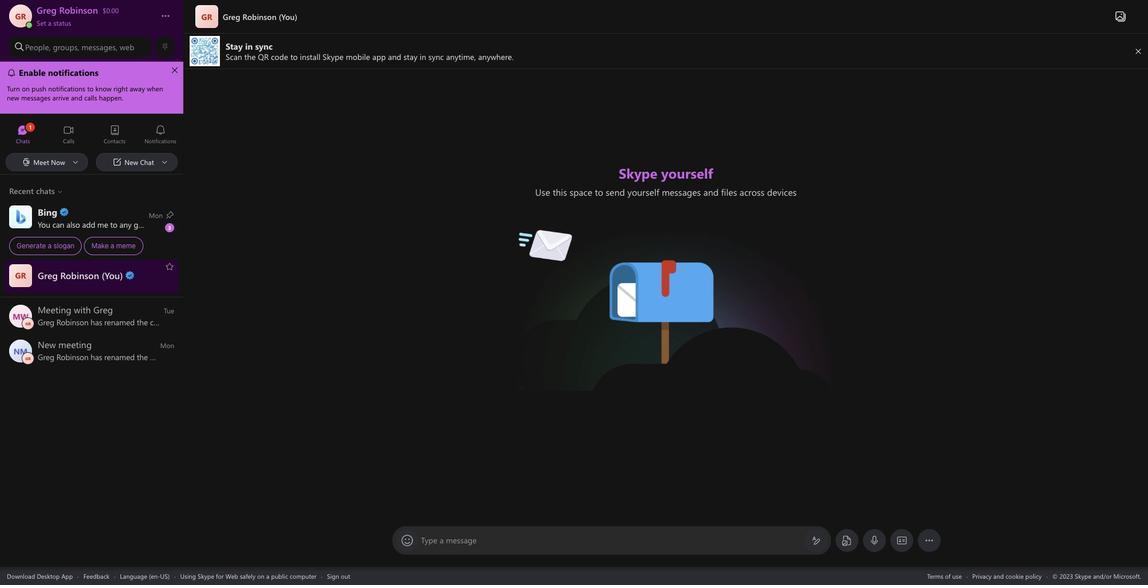 Task type: vqa. For each thing, say whether or not it's contained in the screenshot.
and
yes



Task type: describe. For each thing, give the bounding box(es) containing it.
set
[[37, 18, 46, 27]]

make a meme
[[92, 242, 136, 250]]

download
[[7, 572, 35, 581]]

people, groups, messages, web
[[25, 41, 134, 52]]

of
[[945, 572, 951, 581]]

sign out
[[327, 572, 350, 581]]

web
[[225, 572, 238, 581]]

using skype for web safely on a public computer link
[[180, 572, 317, 581]]

set a status
[[37, 18, 71, 27]]

groups,
[[53, 41, 79, 52]]

(en-
[[149, 572, 160, 581]]

slogan
[[53, 242, 74, 250]]

people,
[[25, 41, 51, 52]]

sign out link
[[327, 572, 350, 581]]

message
[[446, 535, 477, 546]]

us)
[[160, 572, 170, 581]]

privacy and cookie policy
[[973, 572, 1042, 581]]

language (en-us)
[[120, 572, 170, 581]]

safely
[[240, 572, 256, 581]]

cookie
[[1006, 572, 1024, 581]]

out
[[341, 572, 350, 581]]

type a message
[[421, 535, 477, 546]]

feedback
[[83, 572, 110, 581]]

people, groups, messages, web button
[[9, 37, 151, 57]]

type
[[421, 535, 438, 546]]

desktop
[[37, 572, 60, 581]]

public
[[271, 572, 288, 581]]

generate
[[17, 242, 46, 250]]

make
[[92, 242, 109, 250]]



Task type: locate. For each thing, give the bounding box(es) containing it.
download desktop app link
[[7, 572, 73, 581]]

a right type
[[440, 535, 444, 546]]

web
[[120, 41, 134, 52]]

policy
[[1026, 572, 1042, 581]]

status
[[53, 18, 71, 27]]

on
[[257, 572, 265, 581]]

computer
[[290, 572, 317, 581]]

app
[[61, 572, 73, 581]]

language (en-us) link
[[120, 572, 170, 581]]

a inside button
[[48, 18, 51, 27]]

for
[[216, 572, 224, 581]]

language
[[120, 572, 147, 581]]

feedback link
[[83, 572, 110, 581]]

terms of use link
[[927, 572, 962, 581]]

skype
[[198, 572, 214, 581]]

a
[[48, 18, 51, 27], [48, 242, 52, 250], [111, 242, 114, 250], [440, 535, 444, 546], [266, 572, 269, 581]]

a for message
[[440, 535, 444, 546]]

terms
[[927, 572, 944, 581]]

and
[[994, 572, 1004, 581]]

download desktop app
[[7, 572, 73, 581]]

terms of use
[[927, 572, 962, 581]]

a for status
[[48, 18, 51, 27]]

privacy and cookie policy link
[[973, 572, 1042, 581]]

a right on
[[266, 572, 269, 581]]

use
[[953, 572, 962, 581]]

Type a message text field
[[422, 535, 803, 547]]

tab list
[[0, 120, 183, 151]]

using
[[180, 572, 196, 581]]

a for meme
[[111, 242, 114, 250]]

a right set
[[48, 18, 51, 27]]

sign
[[327, 572, 339, 581]]

meme
[[116, 242, 136, 250]]

set a status button
[[37, 16, 150, 27]]

privacy
[[973, 572, 992, 581]]

a right make at left top
[[111, 242, 114, 250]]

a left slogan
[[48, 242, 52, 250]]

generate a slogan
[[17, 242, 74, 250]]

messages,
[[82, 41, 118, 52]]

using skype for web safely on a public computer
[[180, 572, 317, 581]]

a for slogan
[[48, 242, 52, 250]]



